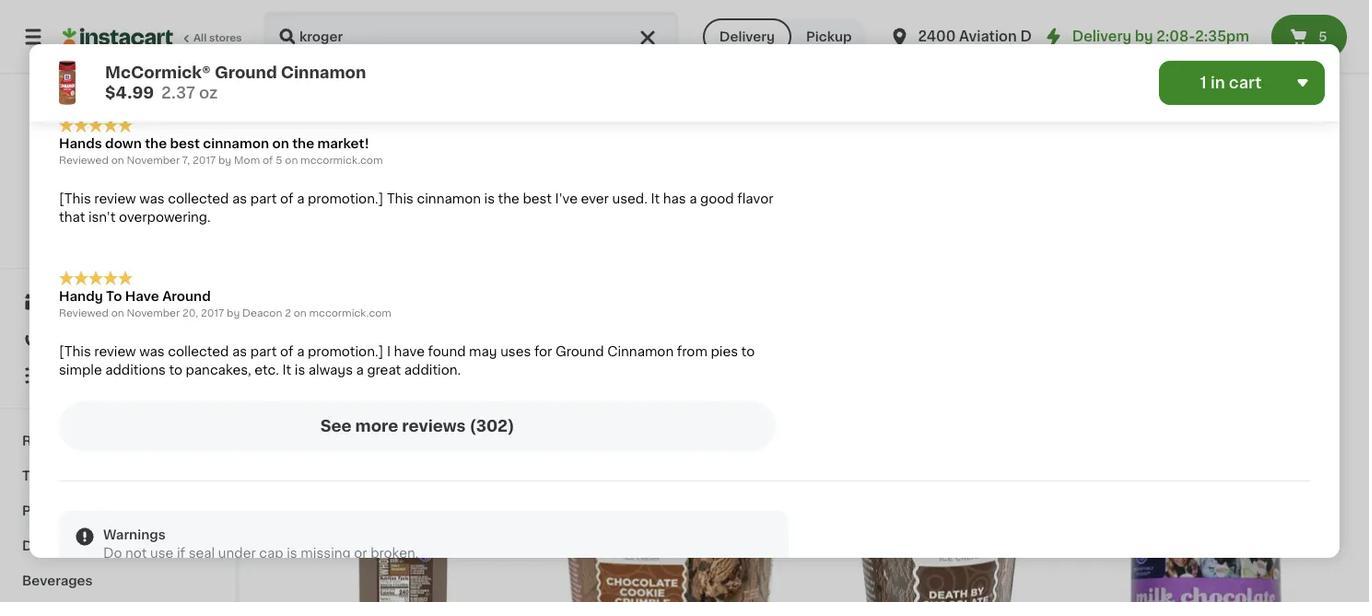 Task type: vqa. For each thing, say whether or not it's contained in the screenshot.
Bath & Body link on the left top of the page
no



Task type: describe. For each thing, give the bounding box(es) containing it.
[this for [this review was collected as part of a promotion.] this cinnamon is the best i've ever used. it has a good flavor that isn't overpowering.
[[59, 192, 91, 205]]

stores
[[209, 33, 242, 43]]

isn't
[[88, 211, 116, 224]]

of inside hands down the best cinnamon on the market! reviewed on november 7, 2017 by mom of 5 on mccormick.com
[[263, 155, 273, 165]]

eggs
[[75, 540, 108, 553]]

add for the right product group
[[1291, 71, 1318, 84]]

is inside the warnings do not use if seal under cap is missing or broken.
[[287, 548, 297, 561]]

view pricing policy
[[63, 205, 161, 215]]

1
[[1201, 75, 1207, 91]]

add for product group to the middle
[[756, 440, 783, 453]]

additions
[[105, 364, 166, 377]]

may
[[469, 346, 497, 359]]

oz for 2.37
[[199, 85, 218, 101]]

the inside [this review was collected as part of a promotion.] this cinnamon is the best i've ever used. it has a good flavor that isn't overpowering.
[[498, 192, 520, 205]]

dr
[[1021, 30, 1038, 43]]

0 horizontal spatial the
[[145, 137, 167, 150]]

more
[[355, 419, 399, 435]]

a for all
[[297, 57, 305, 70]]

of for this
[[280, 192, 294, 205]]

uses
[[501, 346, 531, 359]]

always
[[309, 364, 353, 377]]

kroger ice cream, death by chocolate 48 oz
[[544, 343, 795, 371]]

kroger link
[[77, 96, 158, 199]]

it
[[81, 333, 90, 346]]

kroger for kroger graham crackers, chocolate 14.4 oz many in stock
[[277, 343, 320, 356]]

0 vertical spatial to
[[742, 346, 755, 359]]

mccormick® ground cinnamon $4.99 2.37 oz
[[105, 65, 366, 101]]

delivery for delivery by 2:08-2:35pm
[[1073, 30, 1132, 43]]

[this review was collected as part of a promotion.] this cinnamon is the best i've ever used. it has a good flavor that isn't overpowering.
[[59, 192, 774, 224]]

baking,
[[511, 57, 558, 70]]

overpowering.
[[119, 211, 211, 224]]

time
[[461, 57, 493, 70]]

on down to at left
[[111, 308, 124, 319]]

[this for [this review was collected as part of a promotion.] use all the. time in baking, oatmeal french toast eyc
[[59, 57, 91, 70]]

i
[[387, 346, 391, 359]]

promotion.] for this
[[308, 192, 384, 205]]

add for product group to the left
[[488, 440, 515, 453]]

beverages
[[22, 575, 93, 588]]

warnings do not use if seal under cap is missing or broken.
[[103, 529, 419, 561]]

2
[[285, 308, 291, 319]]

buy it again
[[52, 333, 130, 346]]

1 horizontal spatial the
[[292, 137, 314, 150]]

5 inside hands down the best cinnamon on the market! reviewed on november 7, 2017 by mom of 5 on mccormick.com
[[276, 155, 283, 165]]

policy
[[129, 205, 161, 215]]

on left market!
[[272, 137, 289, 150]]

1 in cart field
[[1160, 61, 1326, 105]]

part for best
[[250, 192, 277, 205]]

delivery by 2:08-2:35pm
[[1073, 30, 1250, 43]]

flavor
[[738, 192, 774, 205]]

use
[[387, 57, 412, 70]]

2400 aviation dr
[[919, 30, 1038, 43]]

20,
[[183, 308, 198, 319]]

that
[[59, 211, 85, 224]]

oz inside kroger ice cream, death by chocolate 48 oz
[[561, 361, 573, 371]]

as for best
[[232, 192, 247, 205]]

[this review was collected as part of a promotion.] i have found may uses for ground cinnamon from pies to simple additions to pancakes, etc.  it is always a great addition.
[[59, 346, 755, 377]]

broken.
[[371, 548, 419, 561]]

again
[[93, 333, 130, 346]]

1 part from the top
[[250, 57, 277, 70]]

do
[[103, 548, 122, 561]]

2400 aviation dr button
[[889, 11, 1038, 63]]

delivery by 2:08-2:35pm link
[[1043, 26, 1250, 48]]

2017 inside handy to have around reviewed on november 20, 2017 by deacon 2 on mccormick.com
[[201, 308, 224, 319]]

produce
[[22, 505, 78, 518]]

etc.
[[255, 364, 279, 377]]

is inside [this review was collected as part of a promotion.] i have found may uses for ground cinnamon from pies to simple additions to pancakes, etc.  it is always a great addition.
[[295, 364, 305, 377]]

dairy & eggs link
[[11, 529, 224, 564]]

cinnamon inside hands down the best cinnamon on the market! reviewed on november 7, 2017 by mom of 5 on mccormick.com
[[203, 137, 269, 150]]

pickup button
[[792, 18, 867, 55]]

eyc
[[702, 57, 726, 70]]

or
[[354, 548, 367, 561]]

deacon
[[243, 308, 282, 319]]

mom
[[234, 155, 260, 165]]

stock
[[339, 379, 368, 389]]

beverages link
[[11, 564, 224, 599]]

addition.
[[405, 364, 461, 377]]

view
[[63, 205, 88, 215]]

promotion.] for i
[[308, 346, 384, 359]]

oz for 14.4
[[300, 361, 313, 371]]

2017 inside hands down the best cinnamon on the market! reviewed on november 7, 2017 by mom of 5 on mccormick.com
[[193, 155, 216, 165]]

of for i
[[280, 346, 294, 359]]

kroger for kroger
[[95, 183, 140, 196]]

part for around
[[250, 346, 277, 359]]

on right mom
[[285, 155, 298, 165]]

not
[[125, 548, 147, 561]]

simple
[[59, 364, 102, 377]]

all
[[194, 33, 207, 43]]

mccormick®
[[105, 65, 211, 81]]

this
[[387, 192, 414, 205]]

is inside [this review was collected as part of a promotion.] this cinnamon is the best i've ever used. it has a good flavor that isn't overpowering.
[[485, 192, 495, 205]]

pricing
[[90, 205, 127, 215]]

5 inside 5 button
[[1319, 30, 1328, 43]]

14.4
[[277, 361, 298, 371]]

1 horizontal spatial product group
[[544, 425, 797, 603]]

shop link
[[11, 284, 224, 321]]

in inside kroger graham crackers, chocolate 14.4 oz many in stock
[[327, 379, 336, 389]]

add button for product group to the left
[[453, 430, 524, 463]]

aviation
[[960, 30, 1018, 43]]

1 horizontal spatial in
[[496, 57, 508, 70]]

missing
[[301, 548, 351, 561]]

it inside [this review was collected as part of a promotion.] this cinnamon is the best i've ever used. it has a good flavor that isn't overpowering.
[[651, 192, 660, 205]]

for
[[535, 346, 553, 359]]

toast
[[665, 57, 698, 70]]

pancakes,
[[186, 364, 251, 377]]

2:35pm
[[1196, 30, 1250, 43]]

oatmeal
[[561, 57, 614, 70]]

see
[[321, 419, 352, 435]]

ground inside mccormick® ground cinnamon $4.99 2.37 oz
[[215, 65, 277, 81]]

chocolate inside kroger graham crackers, chocolate 14.4 oz many in stock
[[442, 343, 510, 356]]

shop
[[52, 296, 86, 309]]

thanksgiving essentials link
[[11, 459, 224, 494]]



Task type: locate. For each thing, give the bounding box(es) containing it.
review for [this review was collected as part of a promotion.] i have found may uses for ground cinnamon from pies to simple additions to pancakes, etc.  it is always a great addition.
[[94, 346, 136, 359]]

3 review from the top
[[94, 346, 136, 359]]

was up overpowering.
[[139, 192, 165, 205]]

3 promotion.] from the top
[[308, 346, 384, 359]]

it right etc.
[[283, 364, 292, 377]]

1 vertical spatial best
[[523, 192, 552, 205]]

[this up that
[[59, 192, 91, 205]]

0 horizontal spatial oz
[[199, 85, 218, 101]]

delivery for delivery
[[720, 30, 775, 43]]

2 vertical spatial by
[[227, 308, 240, 319]]

was for have
[[139, 346, 165, 359]]

see more reviews (302)
[[321, 419, 515, 435]]

1 reviewed from the top
[[59, 155, 109, 165]]

2 vertical spatial [this
[[59, 346, 91, 359]]

0 vertical spatial 2017
[[193, 155, 216, 165]]

it left has at the top
[[651, 192, 660, 205]]

1 vertical spatial part
[[250, 192, 277, 205]]

is
[[485, 192, 495, 205], [295, 364, 305, 377], [287, 548, 297, 561]]

1 horizontal spatial best
[[523, 192, 552, 205]]

collected for best
[[168, 192, 229, 205]]

0 vertical spatial cinnamon
[[203, 137, 269, 150]]

handy to have around reviewed on november 20, 2017 by deacon 2 on mccormick.com
[[59, 290, 392, 319]]

kroger inside kroger ice cream, death by chocolate 48 oz
[[544, 343, 588, 356]]

hands down the best cinnamon on the market! reviewed on november 7, 2017 by mom of 5 on mccormick.com
[[59, 137, 383, 165]]

cinnamon up mom
[[203, 137, 269, 150]]

see more reviews (302) button
[[59, 402, 776, 452]]

2 horizontal spatial product group
[[1080, 56, 1333, 395]]

2 vertical spatial collected
[[168, 346, 229, 359]]

essentials
[[114, 470, 181, 483]]

service type group
[[703, 18, 867, 55]]

market!
[[318, 137, 369, 150]]

2 was from the top
[[139, 192, 165, 205]]

oz
[[199, 85, 218, 101], [300, 361, 313, 371], [561, 361, 573, 371]]

by inside hands down the best cinnamon on the market! reviewed on november 7, 2017 by mom of 5 on mccormick.com
[[219, 155, 232, 165]]

2 horizontal spatial the
[[498, 192, 520, 205]]

best
[[170, 137, 200, 150], [523, 192, 552, 205]]

cart
[[1230, 75, 1263, 91]]

november inside hands down the best cinnamon on the market! reviewed on november 7, 2017 by mom of 5 on mccormick.com
[[127, 155, 180, 165]]

use
[[150, 548, 174, 561]]

reviews
[[402, 419, 466, 435]]

100%
[[47, 224, 75, 234]]

1 chocolate from the left
[[442, 343, 510, 356]]

ice
[[591, 343, 611, 356]]

1 was from the top
[[139, 57, 165, 70]]

3 collected from the top
[[168, 346, 229, 359]]

oz right 48
[[561, 361, 573, 371]]

a for have
[[297, 346, 305, 359]]

1 vertical spatial [this
[[59, 192, 91, 205]]

2 review from the top
[[94, 192, 136, 205]]

dairy & eggs
[[22, 540, 108, 553]]

was inside [this review was collected as part of a promotion.] this cinnamon is the best i've ever used. it has a good flavor that isn't overpowering.
[[139, 192, 165, 205]]

[this review was collected as part of a promotion.] use all the. time in baking, oatmeal french toast eyc
[[59, 57, 726, 70]]

of inside [this review was collected as part of a promotion.] this cinnamon is the best i've ever used. it has a good flavor that isn't overpowering.
[[280, 192, 294, 205]]

kroger inside kroger 'link'
[[95, 183, 140, 196]]

ever
[[581, 192, 609, 205]]

the.
[[433, 57, 458, 70]]

on down "down"
[[111, 155, 124, 165]]

as for around
[[232, 346, 247, 359]]

reviewed down hands on the top left of the page
[[59, 155, 109, 165]]

2.37
[[161, 85, 195, 101]]

1 in cart
[[1201, 75, 1263, 91]]

0 horizontal spatial best
[[170, 137, 200, 150]]

2 collected from the top
[[168, 192, 229, 205]]

collected down all
[[168, 57, 229, 70]]

guarantee
[[142, 224, 195, 234]]

0 horizontal spatial cinnamon
[[203, 137, 269, 150]]

2 [this from the top
[[59, 192, 91, 205]]

in right 1
[[1211, 75, 1226, 91]]

to right pies
[[742, 346, 755, 359]]

dairy
[[22, 540, 58, 553]]

0 vertical spatial it
[[651, 192, 660, 205]]

in down always
[[327, 379, 336, 389]]

november left 7,
[[127, 155, 180, 165]]

lists link
[[11, 358, 224, 395]]

1 vertical spatial it
[[283, 364, 292, 377]]

kroger inside kroger graham crackers, chocolate 14.4 oz many in stock
[[277, 343, 320, 356]]

mccormick.com inside hands down the best cinnamon on the market! reviewed on november 7, 2017 by mom of 5 on mccormick.com
[[301, 155, 383, 165]]

[this inside [this review was collected as part of a promotion.] this cinnamon is the best i've ever used. it has a good flavor that isn't overpowering.
[[59, 192, 91, 205]]

0 vertical spatial november
[[127, 155, 180, 165]]

1 vertical spatial to
[[169, 364, 182, 377]]

1 horizontal spatial it
[[651, 192, 660, 205]]

[this up simple on the bottom left of the page
[[59, 346, 91, 359]]

promotion.] inside [this review was collected as part of a promotion.] this cinnamon is the best i've ever used. it has a good flavor that isn't overpowering.
[[308, 192, 384, 205]]

it
[[651, 192, 660, 205], [283, 364, 292, 377]]

0 vertical spatial in
[[496, 57, 508, 70]]

of for use
[[280, 57, 294, 70]]

0 vertical spatial was
[[139, 57, 165, 70]]

1 [this from the top
[[59, 57, 91, 70]]

cinnamon
[[203, 137, 269, 150], [417, 192, 481, 205]]

product group
[[1080, 56, 1333, 395], [277, 425, 530, 603], [544, 425, 797, 603]]

1 horizontal spatial cinnamon
[[417, 192, 481, 205]]

satisfaction
[[78, 224, 139, 234]]

2400
[[919, 30, 956, 43]]

many
[[295, 379, 324, 389]]

november inside handy to have around reviewed on november 20, 2017 by deacon 2 on mccormick.com
[[127, 308, 180, 319]]

collected up pancakes,
[[168, 346, 229, 359]]

promotion.] for use
[[308, 57, 384, 70]]

as inside [this review was collected as part of a promotion.] this cinnamon is the best i've ever used. it has a good flavor that isn't overpowering.
[[232, 192, 247, 205]]

reviewed
[[59, 155, 109, 165], [59, 308, 109, 319]]

2 vertical spatial promotion.]
[[308, 346, 384, 359]]

1 horizontal spatial add button
[[721, 430, 792, 463]]

review up isn't
[[94, 192, 136, 205]]

0 horizontal spatial product group
[[277, 425, 530, 603]]

seal
[[189, 548, 215, 561]]

as down mom
[[232, 192, 247, 205]]

best up 7,
[[170, 137, 200, 150]]

handy
[[59, 290, 103, 303]]

to right additions
[[169, 364, 182, 377]]

2 horizontal spatial oz
[[561, 361, 573, 371]]

1 as from the top
[[232, 57, 247, 70]]

of inside [this review was collected as part of a promotion.] i have found may uses for ground cinnamon from pies to simple additions to pancakes, etc.  it is always a great addition.
[[280, 346, 294, 359]]

2 horizontal spatial in
[[1211, 75, 1226, 91]]

review
[[94, 57, 136, 70], [94, 192, 136, 205], [94, 346, 136, 359]]

delivery up the eyc
[[720, 30, 775, 43]]

has
[[664, 192, 686, 205]]

0 vertical spatial review
[[94, 57, 136, 70]]

1 vertical spatial promotion.]
[[308, 192, 384, 205]]

was for the
[[139, 192, 165, 205]]

review down instacart logo
[[94, 57, 136, 70]]

7,
[[182, 155, 190, 165]]

cinnamon up market!
[[281, 65, 366, 81]]

1 vertical spatial by
[[219, 155, 232, 165]]

1 horizontal spatial add
[[756, 440, 783, 453]]

0 horizontal spatial cinnamon
[[281, 65, 366, 81]]

1 vertical spatial in
[[1211, 75, 1226, 91]]

2017 right 7,
[[193, 155, 216, 165]]

[this inside [this review was collected as part of a promotion.] i have found may uses for ground cinnamon from pies to simple additions to pancakes, etc.  it is always a great addition.
[[59, 346, 91, 359]]

the left market!
[[292, 137, 314, 150]]

delivery
[[1073, 30, 1132, 43], [720, 30, 775, 43]]

0 horizontal spatial in
[[327, 379, 336, 389]]

0 horizontal spatial it
[[283, 364, 292, 377]]

cap
[[259, 548, 284, 561]]

5 button
[[1272, 15, 1348, 59]]

0 vertical spatial [this
[[59, 57, 91, 70]]

promotion.] inside [this review was collected as part of a promotion.] i have found may uses for ground cinnamon from pies to simple additions to pancakes, etc.  it is always a great addition.
[[308, 346, 384, 359]]

collected inside [this review was collected as part of a promotion.] this cinnamon is the best i've ever used. it has a good flavor that isn't overpowering.
[[168, 192, 229, 205]]

the right "down"
[[145, 137, 167, 150]]

on right 2
[[294, 308, 307, 319]]

ground
[[215, 65, 277, 81], [556, 346, 604, 359]]

promotion.] up always
[[308, 346, 384, 359]]

1 vertical spatial ground
[[556, 346, 604, 359]]

1 promotion.] from the top
[[308, 57, 384, 70]]

collected up overpowering.
[[168, 192, 229, 205]]

2 vertical spatial review
[[94, 346, 136, 359]]

0 vertical spatial collected
[[168, 57, 229, 70]]

1 vertical spatial was
[[139, 192, 165, 205]]

2017 right 20,
[[201, 308, 224, 319]]

cinnamon inside [this review was collected as part of a promotion.] i have found may uses for ground cinnamon from pies to simple additions to pancakes, etc.  it is always a great addition.
[[608, 346, 674, 359]]

cinnamon right this
[[417, 192, 481, 205]]

november down have
[[127, 308, 180, 319]]

best inside hands down the best cinnamon on the market! reviewed on november 7, 2017 by mom of 5 on mccormick.com
[[170, 137, 200, 150]]

cinnamon inside [this review was collected as part of a promotion.] this cinnamon is the best i've ever used. it has a good flavor that isn't overpowering.
[[417, 192, 481, 205]]

0 vertical spatial cinnamon
[[281, 65, 366, 81]]

0 horizontal spatial chocolate
[[442, 343, 510, 356]]

0 vertical spatial as
[[232, 57, 247, 70]]

oz right 2.37
[[199, 85, 218, 101]]

add button for the right product group
[[1256, 61, 1328, 94]]

1 review from the top
[[94, 57, 136, 70]]

hands
[[59, 137, 102, 150]]

part inside [this review was collected as part of a promotion.] this cinnamon is the best i've ever used. it has a good flavor that isn't overpowering.
[[250, 192, 277, 205]]

2 vertical spatial is
[[287, 548, 297, 561]]

0 vertical spatial best
[[170, 137, 200, 150]]

1 horizontal spatial 5
[[1319, 30, 1328, 43]]

1 vertical spatial review
[[94, 192, 136, 205]]

[this for [this review was collected as part of a promotion.] i have found may uses for ground cinnamon from pies to simple additions to pancakes, etc.  it is always a great addition.
[[59, 346, 91, 359]]

1 horizontal spatial cinnamon
[[608, 346, 674, 359]]

mccormick.com up graham
[[309, 308, 392, 319]]

kroger graham crackers, chocolate 14.4 oz many in stock
[[277, 343, 510, 389]]

chocolate right by
[[728, 343, 795, 356]]

as down stores
[[232, 57, 247, 70]]

down
[[105, 137, 142, 150]]

2 part from the top
[[250, 192, 277, 205]]

1 vertical spatial cinnamon
[[417, 192, 481, 205]]

thanksgiving
[[22, 470, 110, 483]]

collected inside [this review was collected as part of a promotion.] i have found may uses for ground cinnamon from pies to simple additions to pancakes, etc.  it is always a great addition.
[[168, 346, 229, 359]]

kroger up '14.4'
[[277, 343, 320, 356]]

0 vertical spatial is
[[485, 192, 495, 205]]

2 vertical spatial was
[[139, 346, 165, 359]]

part inside [this review was collected as part of a promotion.] i have found may uses for ground cinnamon from pies to simple additions to pancakes, etc.  it is always a great addition.
[[250, 346, 277, 359]]

oz inside mccormick® ground cinnamon $4.99 2.37 oz
[[199, 85, 218, 101]]

reviewed inside hands down the best cinnamon on the market! reviewed on november 7, 2017 by mom of 5 on mccormick.com
[[59, 155, 109, 165]]

0 vertical spatial ground
[[215, 65, 277, 81]]

chocolate
[[442, 343, 510, 356], [728, 343, 795, 356]]

2 november from the top
[[127, 308, 180, 319]]

1 horizontal spatial chocolate
[[728, 343, 795, 356]]

buy
[[52, 333, 78, 346]]

kroger
[[95, 183, 140, 196], [277, 343, 320, 356], [544, 343, 588, 356]]

in inside 1 in cart field
[[1211, 75, 1226, 91]]

1 vertical spatial november
[[127, 308, 180, 319]]

None search field
[[264, 11, 679, 63]]

oz inside kroger graham crackers, chocolate 14.4 oz many in stock
[[300, 361, 313, 371]]

2 promotion.] from the top
[[308, 192, 384, 205]]

produce link
[[11, 494, 224, 529]]

is up many
[[295, 364, 305, 377]]

mccormick.com down market!
[[301, 155, 383, 165]]

delivery right dr
[[1073, 30, 1132, 43]]

review for [this review was collected as part of a promotion.] use all the. time in baking, oatmeal french toast eyc
[[94, 57, 136, 70]]

0 vertical spatial mccormick.com
[[301, 155, 383, 165]]

1 vertical spatial collected
[[168, 192, 229, 205]]

2 horizontal spatial add
[[1291, 71, 1318, 84]]

3 was from the top
[[139, 346, 165, 359]]

2 horizontal spatial add button
[[1256, 61, 1328, 94]]

100% satisfaction guarantee button
[[29, 218, 206, 236]]

thanksgiving essentials
[[22, 470, 181, 483]]

it inside [this review was collected as part of a promotion.] i have found may uses for ground cinnamon from pies to simple additions to pancakes, etc.  it is always a great addition.
[[283, 364, 292, 377]]

1 november from the top
[[127, 155, 180, 165]]

cinnamon
[[281, 65, 366, 81], [608, 346, 674, 359]]

promotion.] left this
[[308, 192, 384, 205]]

1 vertical spatial as
[[232, 192, 247, 205]]

november
[[127, 155, 180, 165], [127, 308, 180, 319]]

kroger for kroger ice cream, death by chocolate 48 oz
[[544, 343, 588, 356]]

recipes link
[[11, 424, 224, 459]]

1 horizontal spatial kroger
[[277, 343, 320, 356]]

1 vertical spatial cinnamon
[[608, 346, 674, 359]]

was inside [this review was collected as part of a promotion.] i have found may uses for ground cinnamon from pies to simple additions to pancakes, etc.  it is always a great addition.
[[139, 346, 165, 359]]

all stores
[[194, 33, 242, 43]]

have
[[394, 346, 425, 359]]

i've
[[556, 192, 578, 205]]

oz up many
[[300, 361, 313, 371]]

as up pancakes,
[[232, 346, 247, 359]]

recipes
[[22, 435, 76, 448]]

0 horizontal spatial ground
[[215, 65, 277, 81]]

1 vertical spatial is
[[295, 364, 305, 377]]

5
[[1319, 30, 1328, 43], [276, 155, 283, 165]]

0 vertical spatial reviewed
[[59, 155, 109, 165]]

3 part from the top
[[250, 346, 277, 359]]

in right 'time'
[[496, 57, 508, 70]]

48
[[544, 361, 558, 371]]

reviewed down handy
[[59, 308, 109, 319]]

of
[[280, 57, 294, 70], [263, 155, 273, 165], [280, 192, 294, 205], [280, 346, 294, 359]]

is left i've
[[485, 192, 495, 205]]

reviewed inside handy to have around reviewed on november 20, 2017 by deacon 2 on mccormick.com
[[59, 308, 109, 319]]

1 horizontal spatial ground
[[556, 346, 604, 359]]

add button for product group to the middle
[[721, 430, 792, 463]]

graham
[[323, 343, 375, 356]]

as inside [this review was collected as part of a promotion.] i have found may uses for ground cinnamon from pies to simple additions to pancakes, etc.  it is always a great addition.
[[232, 346, 247, 359]]

0 vertical spatial promotion.]
[[308, 57, 384, 70]]

2 chocolate from the left
[[728, 343, 795, 356]]

by inside handy to have around reviewed on november 20, 2017 by deacon 2 on mccormick.com
[[227, 308, 240, 319]]

ground up 48
[[556, 346, 604, 359]]

best left i've
[[523, 192, 552, 205]]

0 horizontal spatial kroger
[[95, 183, 140, 196]]

2 vertical spatial in
[[327, 379, 336, 389]]

$4.99
[[105, 85, 154, 101]]

all
[[416, 57, 430, 70]]

0 horizontal spatial add
[[488, 440, 515, 453]]

was
[[139, 57, 165, 70], [139, 192, 165, 205], [139, 346, 165, 359]]

review inside [this review was collected as part of a promotion.] i have found may uses for ground cinnamon from pies to simple additions to pancakes, etc.  it is always a great addition.
[[94, 346, 136, 359]]

0 horizontal spatial 5
[[276, 155, 283, 165]]

1 vertical spatial reviewed
[[59, 308, 109, 319]]

is right cap
[[287, 548, 297, 561]]

1 horizontal spatial delivery
[[1073, 30, 1132, 43]]

by left 2:08- in the right of the page
[[1136, 30, 1154, 43]]

delivery button
[[703, 18, 792, 55]]

1 horizontal spatial to
[[742, 346, 755, 359]]

3 as from the top
[[232, 346, 247, 359]]

great
[[367, 364, 401, 377]]

best inside [this review was collected as part of a promotion.] this cinnamon is the best i've ever used. it has a good flavor that isn't overpowering.
[[523, 192, 552, 205]]

[this down instacart logo
[[59, 57, 91, 70]]

2 as from the top
[[232, 192, 247, 205]]

1 vertical spatial 5
[[276, 155, 283, 165]]

cinnamon inside mccormick® ground cinnamon $4.99 2.37 oz
[[281, 65, 366, 81]]

2 horizontal spatial kroger
[[544, 343, 588, 356]]

chocolate inside kroger ice cream, death by chocolate 48 oz
[[728, 343, 795, 356]]

instacart logo image
[[63, 26, 173, 48]]

2 vertical spatial part
[[250, 346, 277, 359]]

review up additions
[[94, 346, 136, 359]]

add
[[1291, 71, 1318, 84], [488, 440, 515, 453], [756, 440, 783, 453]]

a for cinnamon
[[297, 192, 305, 205]]

ground inside [this review was collected as part of a promotion.] i have found may uses for ground cinnamon from pies to simple additions to pancakes, etc.  it is always a great addition.
[[556, 346, 604, 359]]

3 [this from the top
[[59, 346, 91, 359]]

promotion.] left use
[[308, 57, 384, 70]]

part
[[250, 57, 277, 70], [250, 192, 277, 205], [250, 346, 277, 359]]

cinnamon left from
[[608, 346, 674, 359]]

kroger up view pricing policy link
[[95, 183, 140, 196]]

0 horizontal spatial add button
[[453, 430, 524, 463]]

lists
[[52, 370, 83, 383]]

0 vertical spatial by
[[1136, 30, 1154, 43]]

mccormick.com inside handy to have around reviewed on november 20, 2017 by deacon 2 on mccormick.com
[[309, 308, 392, 319]]

0 horizontal spatial to
[[169, 364, 182, 377]]

ground down stores
[[215, 65, 277, 81]]

review inside [this review was collected as part of a promotion.] this cinnamon is the best i've ever used. it has a good flavor that isn't overpowering.
[[94, 192, 136, 205]]

0 vertical spatial part
[[250, 57, 277, 70]]

in
[[496, 57, 508, 70], [1211, 75, 1226, 91], [327, 379, 336, 389]]

&
[[61, 540, 72, 553]]

kroger up 48
[[544, 343, 588, 356]]

crackers,
[[378, 343, 439, 356]]

0 vertical spatial 5
[[1319, 30, 1328, 43]]

found
[[428, 346, 466, 359]]

2 reviewed from the top
[[59, 308, 109, 319]]

collected for around
[[168, 346, 229, 359]]

under
[[218, 548, 256, 561]]

chocolate up addition.
[[442, 343, 510, 356]]

was up $4.99
[[139, 57, 165, 70]]

was up additions
[[139, 346, 165, 359]]

1 horizontal spatial oz
[[300, 361, 313, 371]]

delivery inside button
[[720, 30, 775, 43]]

by left mom
[[219, 155, 232, 165]]

1 collected from the top
[[168, 57, 229, 70]]

1 vertical spatial 2017
[[201, 308, 224, 319]]

view pricing policy link
[[63, 203, 172, 218]]

review for [this review was collected as part of a promotion.] this cinnamon is the best i've ever used. it has a good flavor that isn't overpowering.
[[94, 192, 136, 205]]

1 vertical spatial mccormick.com
[[309, 308, 392, 319]]

2 vertical spatial as
[[232, 346, 247, 359]]

by
[[1136, 30, 1154, 43], [219, 155, 232, 165], [227, 308, 240, 319]]

the left i've
[[498, 192, 520, 205]]

pies
[[711, 346, 738, 359]]

promotion.]
[[308, 57, 384, 70], [308, 192, 384, 205], [308, 346, 384, 359]]

0 horizontal spatial delivery
[[720, 30, 775, 43]]

kroger logo image
[[77, 96, 158, 177]]

by left deacon
[[227, 308, 240, 319]]

if
[[177, 548, 185, 561]]

good
[[701, 192, 734, 205]]

used.
[[613, 192, 648, 205]]



